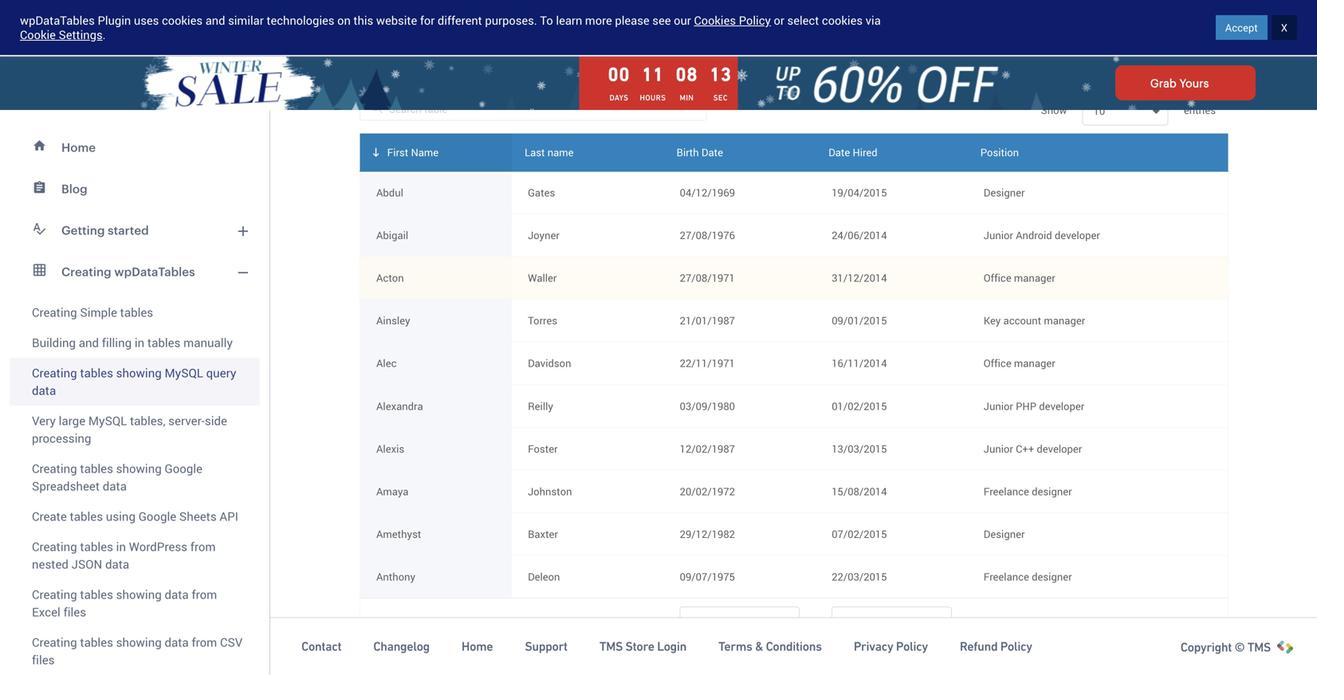 Task type: vqa. For each thing, say whether or not it's contained in the screenshot.


Task type: locate. For each thing, give the bounding box(es) containing it.
step-
[[667, 10, 694, 23]]

from inside creating tables showing data from csv files
[[192, 634, 217, 651]]

1 junior from the top
[[984, 228, 1014, 242]]

tables inside the creating tables showing google spreadsheet data
[[80, 461, 113, 477]]

0 horizontal spatial home link
[[10, 127, 260, 168]]

get started link
[[1154, 9, 1302, 47]]

home left support
[[462, 640, 493, 654]]

3 junior from the top
[[984, 442, 1014, 456]]

google for using
[[139, 508, 176, 525]]

name for first name: activate to sort column descending "element"
[[411, 145, 439, 159]]

tables up building and filling in tables manually link
[[120, 304, 153, 321]]

2 showing from the top
[[116, 461, 162, 477]]

0 vertical spatial designer
[[984, 185, 1025, 200]]

2 freelance designer from the top
[[984, 570, 1072, 584]]

google inside the creating tables showing google spreadsheet data
[[165, 461, 203, 477]]

first name inside "element"
[[387, 145, 439, 159]]

date left hired
[[829, 145, 850, 159]]

step
[[711, 10, 734, 23]]

google for showing
[[165, 461, 203, 477]]

office for 16/11/2014
[[984, 356, 1012, 371]]

showing inside creating tables showing mysql query data
[[116, 365, 162, 381]]

print
[[392, 65, 417, 80]]

creating tables showing data from csv files
[[32, 634, 243, 668]]

different
[[438, 12, 482, 28]]

store
[[626, 640, 655, 654]]

data inside creating tables showing data from excel files
[[165, 587, 189, 603]]

hired
[[853, 145, 878, 159]]

freelance designer up refund policy
[[984, 570, 1072, 584]]

last name: activate to sort column ascending element
[[512, 134, 664, 171]]

deleon
[[528, 570, 560, 584]]

showing for creating tables showing data from csv files
[[116, 634, 162, 651]]

junior
[[984, 228, 1014, 242], [984, 399, 1014, 413], [984, 442, 1014, 456]]

tables up json
[[80, 539, 113, 555]]

12/02/1987
[[680, 442, 735, 456]]

mysql
[[165, 365, 203, 381], [88, 413, 127, 429]]

nothing selected
[[541, 631, 620, 645], [997, 631, 1076, 645]]

wpdatatables up creating simple tables link
[[114, 265, 195, 279]]

days
[[610, 93, 629, 102]]

2 vertical spatial junior
[[984, 442, 1014, 456]]

29/12/1982
[[680, 527, 735, 541]]

1 nothing selected from the left
[[541, 631, 620, 645]]

policy down from text box
[[896, 640, 928, 654]]

junior left php at the right of page
[[984, 399, 1014, 413]]

policy inside "link"
[[896, 640, 928, 654]]

tables inside creating tables in wordpress from nested json data
[[80, 539, 113, 555]]

2 vertical spatial in
[[116, 539, 126, 555]]

cookies
[[162, 12, 203, 28], [822, 12, 863, 28]]

0 vertical spatial from
[[190, 539, 216, 555]]

1 vertical spatial designer
[[1032, 570, 1072, 584]]

designer for 19/04/2015
[[984, 185, 1025, 200]]

1 horizontal spatial the
[[594, 10, 611, 23]]

grab yours
[[1151, 77, 1209, 89]]

for
[[420, 12, 435, 28]]

0 horizontal spatial nothing
[[541, 631, 578, 645]]

1 showing from the top
[[116, 365, 162, 381]]

0 horizontal spatial first
[[387, 145, 408, 159]]

processing
[[32, 430, 91, 447]]

creating up building
[[32, 304, 77, 321]]

creating inside creating tables showing data from excel files
[[32, 587, 77, 603]]

1 horizontal spatial policy
[[896, 640, 928, 654]]

name
[[548, 145, 574, 159]]

creating up spreadsheet
[[32, 461, 77, 477]]

showing for creating tables showing mysql query data
[[116, 365, 162, 381]]

0 vertical spatial in
[[581, 10, 591, 23]]

creating up nested in the left bottom of the page
[[32, 539, 77, 555]]

policy for refund policy
[[1001, 640, 1033, 654]]

privacy
[[854, 640, 894, 654]]

from inside creating tables showing data from excel files
[[192, 587, 217, 603]]

creating for creating tables showing data from excel files
[[32, 587, 77, 603]]

1 freelance from the top
[[984, 484, 1029, 499]]

data down "wordpress"
[[165, 587, 189, 603]]

started
[[108, 223, 149, 237]]

wpdatatables
[[20, 12, 95, 28], [114, 265, 195, 279]]

in right to
[[581, 10, 591, 23]]

min
[[680, 93, 694, 102]]

x button
[[1272, 15, 1298, 40]]

creating up creating simple tables
[[61, 265, 111, 279]]

creating inside creating tables showing mysql query data
[[32, 365, 77, 381]]

tables down json
[[80, 587, 113, 603]]

0 horizontal spatial policy
[[739, 12, 771, 28]]

creating down building
[[32, 365, 77, 381]]

1 horizontal spatial nothing selected
[[997, 631, 1076, 645]]

showing down creating tables showing data from excel files 'link'
[[116, 634, 162, 651]]

1 vertical spatial files
[[32, 652, 55, 668]]

from inside creating tables in wordpress from nested json data
[[190, 539, 216, 555]]

selected right refund policy
[[1036, 631, 1076, 645]]

first name down anthony
[[412, 629, 470, 644]]

freelance up refund policy
[[984, 570, 1029, 584]]

1 office manager from the top
[[984, 271, 1056, 285]]

creating inside creating tables showing data from csv files
[[32, 634, 77, 651]]

designer for 07/02/2015
[[984, 527, 1025, 541]]

0 horizontal spatial selected
[[580, 631, 620, 645]]

1 vertical spatial freelance
[[984, 570, 1029, 584]]

developer for junior c++ developer
[[1037, 442, 1082, 456]]

0 vertical spatial designer
[[1032, 484, 1072, 499]]

0 vertical spatial first name
[[387, 145, 439, 159]]

manager down key account manager
[[1014, 356, 1056, 371]]

0 vertical spatial office
[[984, 271, 1012, 285]]

1 vertical spatial first name
[[412, 629, 470, 644]]

3 showing from the top
[[116, 587, 162, 603]]

login
[[657, 640, 687, 654]]

freelance down c++
[[984, 484, 1029, 499]]

data inside creating tables in wordpress from nested json data
[[105, 556, 129, 573]]

in right filling
[[135, 335, 144, 351]]

office manager for 16/11/2014
[[984, 356, 1056, 371]]

home link up blog
[[10, 127, 260, 168]]

policy inside wpdatatables plugin uses cookies and similar technologies on this website for different purposes. to learn more please see our cookies policy or select cookies via cookie settings .
[[739, 12, 771, 28]]

1 vertical spatial google
[[139, 508, 176, 525]]

tables inside creating tables showing data from csv files
[[80, 634, 113, 651]]

0 vertical spatial mysql
[[165, 365, 203, 381]]

1 the from the left
[[411, 10, 429, 23]]

tms store login
[[600, 640, 687, 654]]

tables inside creating tables showing data from excel files
[[80, 587, 113, 603]]

developer right c++
[[1037, 442, 1082, 456]]

wpdatatables left .
[[20, 12, 95, 28]]

0 vertical spatial and
[[206, 12, 225, 28]]

first inside first name: activate to sort column descending "element"
[[387, 145, 408, 159]]

0 vertical spatial home
[[61, 140, 96, 154]]

learn
[[556, 12, 582, 28]]

junior left c++
[[984, 442, 1014, 456]]

0 vertical spatial office manager
[[984, 271, 1056, 285]]

alexandra
[[376, 399, 423, 413]]

files inside creating tables showing data from csv files
[[32, 652, 55, 668]]

selected left the store on the left bottom of the page
[[580, 631, 620, 645]]

0 vertical spatial google
[[165, 461, 203, 477]]

office up key
[[984, 271, 1012, 285]]

1 cookies from the left
[[162, 12, 203, 28]]

1 vertical spatial mysql
[[88, 413, 127, 429]]

0 vertical spatial home link
[[10, 127, 260, 168]]

1 office from the top
[[984, 271, 1012, 285]]

home up blog
[[61, 140, 96, 154]]

json
[[72, 556, 102, 573]]

0 vertical spatial freelance designer
[[984, 484, 1072, 499]]

data up using at the bottom left of the page
[[103, 478, 127, 494]]

office down key
[[984, 356, 1012, 371]]

manager for 31/12/2014
[[1014, 271, 1056, 285]]

google down server-
[[165, 461, 203, 477]]

policy for privacy policy
[[896, 640, 928, 654]]

freelance for 15/08/2014
[[984, 484, 1029, 499]]

0 horizontal spatial wpdatatables
[[20, 12, 95, 28]]

policy right refund
[[1001, 640, 1033, 654]]

home link left support
[[462, 639, 493, 655]]

home link
[[10, 127, 260, 168], [462, 639, 493, 655]]

c++
[[1016, 442, 1034, 456]]

2 horizontal spatial policy
[[1001, 640, 1033, 654]]

22/03/2015
[[832, 570, 887, 584]]

data left csv
[[165, 634, 189, 651]]

tables down filling
[[80, 365, 113, 381]]

1 horizontal spatial files
[[63, 604, 86, 620]]

data inside the creating tables showing google spreadsheet data
[[103, 478, 127, 494]]

freelance for 22/03/2015
[[984, 570, 1029, 584]]

1 horizontal spatial in
[[135, 335, 144, 351]]

the left please
[[594, 10, 611, 23]]

tables inside creating tables showing mysql query data
[[80, 365, 113, 381]]

office manager for 31/12/2014
[[984, 271, 1056, 285]]

cookie
[[20, 27, 56, 43]]

office for 31/12/2014
[[984, 271, 1012, 285]]

files right excel
[[63, 604, 86, 620]]

and inside wpdatatables plugin uses cookies and similar technologies on this website for different purposes. to learn more please see our cookies policy or select cookies via cookie settings .
[[206, 12, 225, 28]]

first inside first name button
[[415, 629, 438, 644]]

date hired: activate to sort column ascending element
[[816, 134, 968, 171]]

0 vertical spatial developer
[[1055, 228, 1100, 242]]

0 vertical spatial first
[[387, 145, 408, 159]]

first up abdul
[[387, 145, 408, 159]]

0 vertical spatial name
[[411, 145, 439, 159]]

1 vertical spatial designer
[[984, 527, 1025, 541]]

0 horizontal spatial tms
[[600, 640, 623, 654]]

creating inside creating tables in wordpress from nested json data
[[32, 539, 77, 555]]

2 freelance from the top
[[984, 570, 1029, 584]]

name inside button
[[441, 629, 470, 644]]

showing down building and filling in tables manually link
[[116, 365, 162, 381]]

0 vertical spatial manager
[[1014, 271, 1056, 285]]

files inside creating tables showing data from excel files
[[63, 604, 86, 620]]

files down excel
[[32, 652, 55, 668]]

0 vertical spatial freelance
[[984, 484, 1029, 499]]

query
[[206, 365, 236, 381]]

2 junior from the top
[[984, 399, 1014, 413]]

php
[[1016, 399, 1037, 413]]

cookies policy link
[[694, 12, 771, 28]]

0 vertical spatial files
[[63, 604, 86, 620]]

freelance designer down c++
[[984, 484, 1072, 499]]

showing down creating tables in wordpress from nested json data link
[[116, 587, 162, 603]]

office manager down account
[[984, 356, 1056, 371]]

19/04/2015
[[832, 185, 887, 200]]

tms store login link
[[600, 639, 687, 655]]

simple
[[80, 304, 117, 321]]

first
[[387, 145, 408, 159], [415, 629, 438, 644]]

1 horizontal spatial selected
[[1036, 631, 1076, 645]]

0 horizontal spatial name
[[411, 145, 439, 159]]

1 horizontal spatial mysql
[[165, 365, 203, 381]]

2 office from the top
[[984, 356, 1012, 371]]

anthony
[[376, 570, 415, 584]]

freelance designer for 15/08/2014
[[984, 484, 1072, 499]]

first for first name: activate to sort column descending "element"
[[387, 145, 408, 159]]

junior c++ developer
[[984, 442, 1082, 456]]

1 vertical spatial office manager
[[984, 356, 1056, 371]]

1 vertical spatial wpdatatables
[[114, 265, 195, 279]]

1 vertical spatial office
[[984, 356, 1012, 371]]

2 the from the left
[[594, 10, 611, 23]]

showing inside the creating tables showing google spreadsheet data
[[116, 461, 162, 477]]

creating tables in wordpress from nested json data
[[32, 539, 216, 573]]

creating for creating tables in wordpress from nested json data
[[32, 539, 77, 555]]

show
[[1041, 103, 1070, 117]]

4 showing from the top
[[116, 634, 162, 651]]

tables for creating tables in wordpress from nested json data
[[80, 539, 113, 555]]

junior left android
[[984, 228, 1014, 242]]

showing inside creating tables showing data from csv files
[[116, 634, 162, 651]]

2 vertical spatial manager
[[1014, 356, 1056, 371]]

data right json
[[105, 556, 129, 573]]

first name inside button
[[412, 629, 470, 644]]

1 vertical spatial home link
[[462, 639, 493, 655]]

first down anthony
[[415, 629, 438, 644]]

tables down creating simple tables link
[[147, 335, 181, 351]]

0 horizontal spatial date
[[702, 145, 723, 159]]

0 vertical spatial wpdatatables
[[20, 12, 95, 28]]

14
[[710, 63, 732, 85]]

1 freelance designer from the top
[[984, 484, 1072, 499]]

and left filling
[[79, 335, 99, 351]]

tms right ©
[[1248, 640, 1271, 655]]

tables down creating tables showing data from excel files
[[80, 634, 113, 651]]

1 horizontal spatial home
[[462, 640, 493, 654]]

09/01/2015
[[832, 314, 887, 328]]

0 horizontal spatial cookies
[[162, 12, 203, 28]]

our
[[674, 12, 691, 28]]

creating for creating simple tables
[[32, 304, 77, 321]]

developer right android
[[1055, 228, 1100, 242]]

2 vertical spatial developer
[[1037, 442, 1082, 456]]

creating down excel
[[32, 634, 77, 651]]

google up "wordpress"
[[139, 508, 176, 525]]

1 vertical spatial freelance designer
[[984, 570, 1072, 584]]

davidson
[[528, 356, 571, 371]]

Search form search field
[[335, 17, 870, 38]]

showing inside creating tables showing data from excel files
[[116, 587, 162, 603]]

mysql left the query
[[165, 365, 203, 381]]

changelog
[[373, 640, 430, 654]]

very large mysql tables, server-side processing
[[32, 413, 227, 447]]

manager right account
[[1044, 314, 1086, 328]]

files for creating tables showing data from csv files
[[32, 652, 55, 668]]

support link
[[525, 639, 568, 655]]

1 horizontal spatial name
[[441, 629, 470, 644]]

03/09/1980
[[680, 399, 735, 413]]

2 vertical spatial from
[[192, 634, 217, 651]]

junior for junior c++ developer
[[984, 442, 1014, 456]]

tables left using at the bottom left of the page
[[70, 508, 103, 525]]

tables up spreadsheet
[[80, 461, 113, 477]]

2 office manager from the top
[[984, 356, 1056, 371]]

0 horizontal spatial the
[[411, 10, 429, 23]]

files
[[63, 604, 86, 620], [32, 652, 55, 668]]

mysql right large
[[88, 413, 127, 429]]

1 designer from the top
[[984, 185, 1025, 200]]

let's create the table first, as demonstrated in the following step-by-step tutorial.
[[347, 10, 779, 23]]

date right birth
[[702, 145, 723, 159]]

filling
[[102, 335, 132, 351]]

0 horizontal spatial and
[[79, 335, 99, 351]]

entries
[[1182, 103, 1216, 117]]

tables for creating tables showing data from csv files
[[80, 634, 113, 651]]

0 horizontal spatial mysql
[[88, 413, 127, 429]]

grab
[[1151, 77, 1177, 89]]

grab yours link
[[1116, 65, 1256, 100]]

tables for create tables using google sheets api
[[70, 508, 103, 525]]

1 vertical spatial in
[[135, 335, 144, 351]]

0 horizontal spatial nothing selected
[[541, 631, 620, 645]]

2 designer from the top
[[1032, 570, 1072, 584]]

please
[[615, 12, 650, 28]]

baxter
[[528, 527, 558, 541]]

©
[[1235, 640, 1245, 655]]

showing down very large mysql tables, server-side processing link
[[116, 461, 162, 477]]

policy left or
[[739, 12, 771, 28]]

2 designer from the top
[[984, 527, 1025, 541]]

creating tables showing data from excel files
[[32, 587, 217, 620]]

tms left the store on the left bottom of the page
[[600, 640, 623, 654]]

yours
[[1180, 77, 1209, 89]]

in
[[581, 10, 591, 23], [135, 335, 144, 351], [116, 539, 126, 555]]

data up 'very'
[[32, 382, 56, 399]]

refund
[[960, 640, 998, 654]]

and left similar
[[206, 12, 225, 28]]

first for first name button
[[415, 629, 438, 644]]

office manager
[[984, 271, 1056, 285], [984, 356, 1056, 371]]

manager
[[1014, 271, 1056, 285], [1044, 314, 1086, 328], [1014, 356, 1056, 371]]

0 horizontal spatial nothing selected button
[[541, 624, 647, 653]]

1 horizontal spatial nothing selected button
[[997, 624, 1211, 653]]

1 vertical spatial junior
[[984, 399, 1014, 413]]

0 horizontal spatial files
[[32, 652, 55, 668]]

first name up abdul
[[387, 145, 439, 159]]

1 vertical spatial first
[[415, 629, 438, 644]]

junior for junior android developer
[[984, 228, 1014, 242]]

0 vertical spatial junior
[[984, 228, 1014, 242]]

1 vertical spatial name
[[441, 629, 470, 644]]

1 horizontal spatial date
[[829, 145, 850, 159]]

1 horizontal spatial cookies
[[822, 12, 863, 28]]

creating inside the creating tables showing google spreadsheet data
[[32, 461, 77, 477]]

abigail
[[376, 228, 408, 242]]

developer right php at the right of page
[[1039, 399, 1085, 413]]

1 horizontal spatial nothing
[[997, 631, 1034, 645]]

From text field
[[680, 607, 800, 636]]

tables
[[120, 304, 153, 321], [147, 335, 181, 351], [80, 365, 113, 381], [80, 461, 113, 477], [70, 508, 103, 525], [80, 539, 113, 555], [80, 587, 113, 603], [80, 634, 113, 651]]

creating for creating tables showing data from csv files
[[32, 634, 77, 651]]

cookies
[[694, 12, 736, 28]]

home
[[61, 140, 96, 154], [462, 640, 493, 654]]

in down using at the bottom left of the page
[[116, 539, 126, 555]]

1 horizontal spatial and
[[206, 12, 225, 28]]

purposes.
[[485, 12, 537, 28]]

office manager up account
[[984, 271, 1056, 285]]

manager up key account manager
[[1014, 271, 1056, 285]]

creating up excel
[[32, 587, 77, 603]]

amaya
[[376, 484, 409, 499]]

1 horizontal spatial first
[[415, 629, 438, 644]]

last name
[[525, 145, 574, 159]]

name inside "element"
[[411, 145, 439, 159]]

cookies left via
[[822, 12, 863, 28]]

cookies right 'uses'
[[162, 12, 203, 28]]

1 designer from the top
[[1032, 484, 1072, 499]]

the left table
[[411, 10, 429, 23]]

first,
[[461, 10, 486, 23]]

1 vertical spatial from
[[192, 587, 217, 603]]

copyright © tms
[[1181, 640, 1271, 655]]

get
[[1199, 20, 1216, 35]]

select
[[788, 12, 819, 28]]

1 vertical spatial developer
[[1039, 399, 1085, 413]]

nothing selected button
[[541, 624, 647, 653], [997, 624, 1211, 653]]

0 horizontal spatial in
[[116, 539, 126, 555]]

in inside creating tables in wordpress from nested json data
[[116, 539, 126, 555]]

1 vertical spatial and
[[79, 335, 99, 351]]

data inside creating tables showing data from csv files
[[165, 634, 189, 651]]



Task type: describe. For each thing, give the bounding box(es) containing it.
amethyst
[[376, 527, 421, 541]]

johnston
[[528, 484, 572, 499]]

spreadsheet
[[32, 478, 100, 494]]

08
[[676, 63, 698, 85]]

from for creating tables showing data from csv files
[[192, 634, 217, 651]]

create tables using google sheets api link
[[10, 502, 260, 532]]

create
[[32, 508, 67, 525]]

waller
[[528, 271, 557, 285]]

or
[[774, 12, 785, 28]]

large
[[59, 413, 85, 429]]

From text field
[[832, 607, 952, 636]]

very large mysql tables, server-side processing link
[[10, 406, 260, 454]]

freelance designer for 22/03/2015
[[984, 570, 1072, 584]]

following
[[614, 10, 664, 23]]

designer for 22/03/2015
[[1032, 570, 1072, 584]]

files for creating tables showing data from excel files
[[63, 604, 86, 620]]

creating simple tables
[[32, 304, 153, 321]]

terms & conditions link
[[719, 639, 822, 655]]

wordpress
[[129, 539, 187, 555]]

1 nothing from the left
[[541, 631, 578, 645]]

settings
[[59, 27, 103, 43]]

first name: activate to sort column descending element
[[360, 134, 512, 171]]

android
[[1016, 228, 1052, 242]]

blog
[[61, 182, 87, 196]]

11
[[642, 63, 664, 85]]

birth date: activate to sort column ascending element
[[664, 134, 816, 171]]

torres
[[528, 314, 557, 328]]

manager for 16/11/2014
[[1014, 356, 1056, 371]]

To text field
[[832, 640, 952, 668]]

tables for creating tables showing google spreadsheet data
[[80, 461, 113, 477]]

1 vertical spatial manager
[[1044, 314, 1086, 328]]

creating wpdatatables
[[61, 265, 195, 279]]

2 horizontal spatial in
[[581, 10, 591, 23]]

.
[[103, 27, 106, 43]]

wpdatatables plugin uses cookies and similar technologies on this website for different purposes. to learn more please see our cookies policy or select cookies via cookie settings .
[[20, 12, 881, 43]]

position: activate to sort column ascending element
[[968, 134, 1229, 171]]

16/11/2014
[[832, 356, 887, 371]]

wpdatatables - tables and charts manager wordpress plugin image
[[16, 14, 168, 42]]

create tables using google sheets api
[[32, 508, 238, 525]]

birth
[[677, 145, 699, 159]]

1 vertical spatial home
[[462, 640, 493, 654]]

mysql inside very large mysql tables, server-side processing
[[88, 413, 127, 429]]

gates
[[528, 185, 555, 200]]

1 horizontal spatial wpdatatables
[[114, 265, 195, 279]]

developer for junior android developer
[[1055, 228, 1100, 242]]

junior php developer
[[984, 399, 1085, 413]]

similar
[[228, 12, 264, 28]]

started
[[1219, 20, 1256, 35]]

00
[[608, 63, 630, 85]]

creating for creating wpdatatables
[[61, 265, 111, 279]]

showing for creating tables showing google spreadsheet data
[[116, 461, 162, 477]]

manually
[[184, 335, 233, 351]]

using
[[106, 508, 136, 525]]

demonstrated
[[503, 10, 579, 23]]

key account manager
[[984, 314, 1086, 328]]

junior for junior php developer
[[984, 399, 1014, 413]]

api
[[220, 508, 238, 525]]

31/12/2014
[[832, 271, 887, 285]]

let's
[[347, 10, 371, 23]]

21/01/1987
[[680, 314, 735, 328]]

2 date from the left
[[829, 145, 850, 159]]

2 nothing from the left
[[997, 631, 1034, 645]]

developer for junior php developer
[[1039, 399, 1085, 413]]

creating simple tables link
[[10, 293, 260, 328]]

as
[[488, 10, 500, 23]]

04/12/1969
[[680, 185, 735, 200]]

1 horizontal spatial home link
[[462, 639, 493, 655]]

creating tables showing data from excel files link
[[10, 580, 260, 628]]

accept
[[1226, 20, 1258, 35]]

abdul
[[376, 185, 403, 200]]

2 nothing selected from the left
[[997, 631, 1076, 645]]

mysql inside creating tables showing mysql query data
[[165, 365, 203, 381]]

get started
[[1199, 20, 1256, 35]]

2 nothing selected button from the left
[[997, 624, 1211, 653]]

designer for 15/08/2014
[[1032, 484, 1072, 499]]

first name for first name: activate to sort column descending "element"
[[387, 145, 439, 159]]

privacy policy link
[[854, 639, 928, 655]]

creating tables in wordpress from nested json data link
[[10, 532, 260, 580]]

this
[[354, 12, 373, 28]]

from for creating tables in wordpress from nested json data
[[190, 539, 216, 555]]

1 horizontal spatial tms
[[1248, 640, 1271, 655]]

1 date from the left
[[702, 145, 723, 159]]

20/02/1972
[[680, 484, 735, 499]]

ainsley
[[376, 314, 410, 328]]

position
[[981, 145, 1019, 159]]

print button
[[360, 57, 431, 89]]

csv
[[220, 634, 243, 651]]

getting started link
[[10, 210, 260, 251]]

via
[[866, 12, 881, 28]]

tables for creating tables showing data from excel files
[[80, 587, 113, 603]]

from for creating tables showing data from excel files
[[192, 587, 217, 603]]

alec
[[376, 356, 397, 371]]

create
[[374, 10, 408, 23]]

getting started
[[61, 223, 149, 237]]

name for first name button
[[441, 629, 470, 644]]

contact
[[301, 640, 342, 654]]

table
[[431, 10, 458, 23]]

27/08/1971
[[680, 271, 735, 285]]

22/11/1971
[[680, 356, 735, 371]]

last
[[525, 145, 545, 159]]

hours
[[640, 93, 666, 102]]

alexis
[[376, 442, 404, 456]]

2 selected from the left
[[1036, 631, 1076, 645]]

building and filling in tables manually
[[32, 335, 233, 351]]

first name for first name button
[[412, 629, 470, 644]]

refund policy link
[[960, 639, 1033, 655]]

refund policy
[[960, 640, 1033, 654]]

wpdatatables inside wpdatatables plugin uses cookies and similar technologies on this website for different purposes. to learn more please see our cookies policy or select cookies via cookie settings .
[[20, 12, 95, 28]]

creating for creating tables showing google spreadsheet data
[[32, 461, 77, 477]]

data inside creating tables showing mysql query data
[[32, 382, 56, 399]]

accept button
[[1216, 15, 1268, 40]]

0 horizontal spatial home
[[61, 140, 96, 154]]

1 selected from the left
[[580, 631, 620, 645]]

uses
[[134, 12, 159, 28]]

support
[[525, 640, 568, 654]]

technologies
[[267, 12, 335, 28]]

changelog link
[[373, 639, 430, 655]]

terms & conditions
[[719, 640, 822, 654]]

to
[[540, 12, 553, 28]]

1 nothing selected button from the left
[[541, 624, 647, 653]]

x
[[1281, 20, 1288, 35]]

tables for creating tables showing mysql query data
[[80, 365, 113, 381]]

2 cookies from the left
[[822, 12, 863, 28]]

creating for creating tables showing mysql query data
[[32, 365, 77, 381]]

cookie settings button
[[20, 27, 103, 43]]

nested
[[32, 556, 69, 573]]

showing for creating tables showing data from excel files
[[116, 587, 162, 603]]

To text field
[[680, 640, 800, 668]]

building and filling in tables manually link
[[10, 328, 260, 358]]



